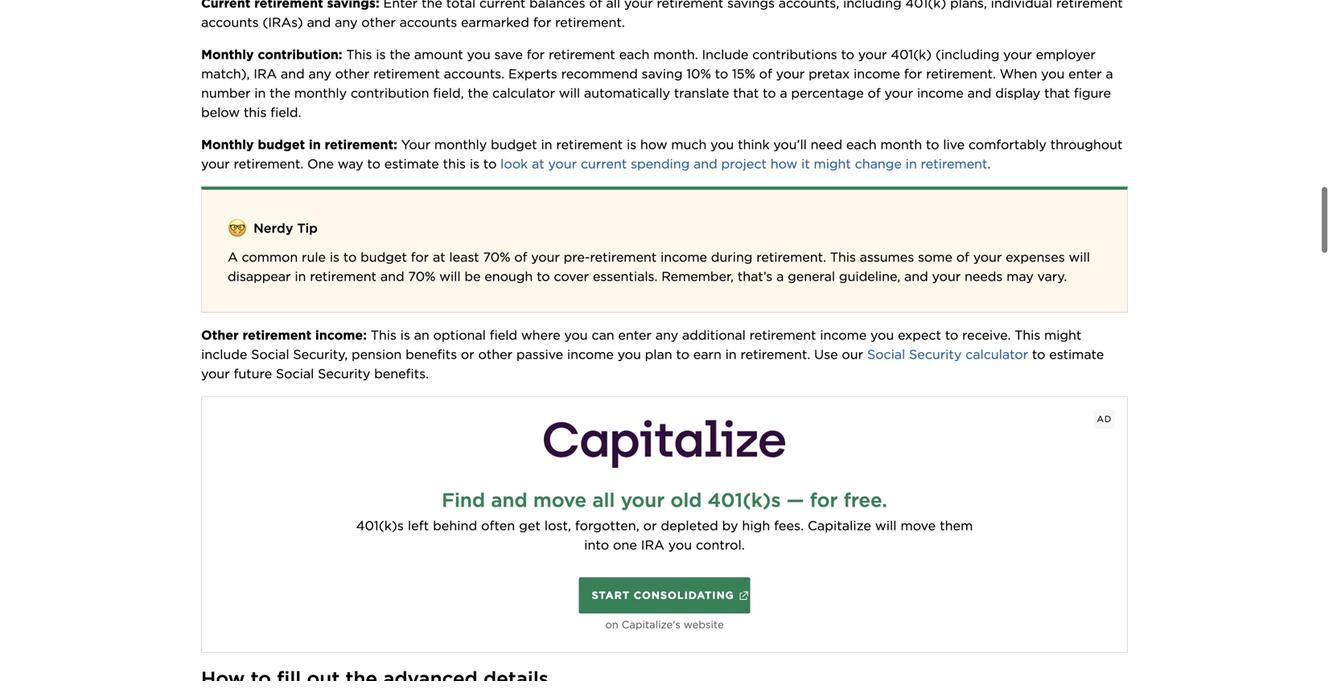 Task type: locate. For each thing, give the bounding box(es) containing it.
0 vertical spatial calculator
[[492, 85, 555, 101]]

1 horizontal spatial might
[[1044, 328, 1082, 343]]

0 horizontal spatial or
[[461, 347, 474, 363]]

401(k)s
[[708, 489, 781, 512], [356, 518, 404, 534]]

1 vertical spatial how
[[770, 156, 798, 172]]

other down enter at the top of page
[[361, 15, 396, 30]]

0 vertical spatial other
[[361, 15, 396, 30]]

1 horizontal spatial ira
[[641, 538, 664, 553]]

1 vertical spatial 401(k)
[[891, 47, 932, 62]]

1 vertical spatial 70%
[[408, 269, 436, 285]]

other
[[361, 15, 396, 30], [335, 66, 369, 82], [478, 347, 513, 363]]

that
[[733, 85, 759, 101], [1044, 85, 1070, 101]]

other
[[201, 328, 239, 343]]

1 horizontal spatial enter
[[1068, 66, 1102, 82]]

additional
[[682, 328, 746, 343]]

this up guideline,
[[830, 250, 856, 265]]

live
[[943, 137, 965, 153]]

look
[[501, 156, 528, 172]]

this
[[346, 47, 372, 62], [830, 250, 856, 265], [371, 328, 397, 343], [1015, 328, 1040, 343]]

a up figure
[[1106, 66, 1113, 82]]

0 horizontal spatial at
[[433, 250, 445, 265]]

your down include
[[201, 366, 230, 382]]

retirement inside this is an optional field where you can enter any additional retirement income you expect to receive. this might include social security, pension benefits or other passive income you plan to earn in retirement. use our
[[750, 328, 816, 343]]

your inside find and move all your old 401(k)s — for free. 401(k)s left behind often get lost, forgotten, or depleted by high fees. capitalize will move them into one ira you control.
[[621, 489, 665, 512]]

to left live
[[926, 137, 939, 153]]

1 vertical spatial this
[[443, 156, 466, 172]]

budget inside your monthly budget in retirement is how much you think you'll need each month to live comfortably throughout your retirement. one way to estimate this is to
[[491, 137, 537, 153]]

monthly budget in retirement:
[[201, 137, 397, 153]]

monthly right 'your'
[[434, 137, 487, 153]]

one
[[307, 156, 334, 172]]

1 vertical spatial estimate
[[1049, 347, 1104, 363]]

1 horizontal spatial current
[[581, 156, 627, 172]]

0 horizontal spatial current
[[479, 0, 526, 11]]

website
[[684, 619, 724, 631]]

for right —
[[810, 489, 838, 512]]

percentage
[[791, 85, 864, 101]]

401(k) left (including
[[891, 47, 932, 62]]

0 vertical spatial 401(k)
[[905, 0, 946, 11]]

1 vertical spatial monthly
[[434, 137, 487, 153]]

social right our
[[867, 347, 905, 363]]

1 vertical spatial ira
[[641, 538, 664, 553]]

0 vertical spatial current
[[479, 0, 526, 11]]

any inside this is an optional field where you can enter any additional retirement income you expect to receive. this might include social security, pension benefits or other passive income you plan to earn in retirement. use our
[[655, 328, 678, 343]]

monthly
[[201, 47, 254, 62], [201, 137, 254, 153]]

an
[[414, 328, 429, 343]]

in inside your monthly budget in retirement is how much you think you'll need each month to live comfortably throughout your retirement. one way to estimate this is to
[[541, 137, 552, 153]]

budget up look
[[491, 137, 537, 153]]

0 vertical spatial any
[[335, 15, 358, 30]]

or
[[461, 347, 474, 363], [643, 518, 657, 534]]

1 vertical spatial current
[[581, 156, 627, 172]]

our
[[842, 347, 863, 363]]

current inside enter the total current balances of all your retirement savings accounts, including 401(k) plans, individual retirement accounts (iras) and any other accounts earmarked for retirement.
[[479, 0, 526, 11]]

amount
[[414, 47, 463, 62]]

accounts up match),
[[201, 15, 259, 30]]

income inside "a common rule is to budget for at least 70% of your pre-retirement income during retirement. this assumes some of your expenses will disappear in retirement and 70% will be enough to cover essentials. remember, that's a general guideline, and your needs may vary."
[[661, 250, 707, 265]]

to left look
[[483, 156, 497, 172]]

0 horizontal spatial 401(k)s
[[356, 518, 404, 534]]

1 horizontal spatial budget
[[361, 250, 407, 265]]

retirement up essentials.
[[590, 250, 657, 265]]

0 vertical spatial 70%
[[483, 250, 510, 265]]

retirement. down monthly budget in retirement:
[[234, 156, 303, 172]]

401(k)s left the left
[[356, 518, 404, 534]]

depleted
[[661, 518, 718, 534]]

security down security,
[[318, 366, 370, 382]]

(including
[[936, 47, 1000, 62]]

0 vertical spatial 401(k)s
[[708, 489, 781, 512]]

for left least
[[411, 250, 429, 265]]

or inside find and move all your old 401(k)s — for free. 401(k)s left behind often get lost, forgotten, or depleted by high fees. capitalize will move them into one ira you control.
[[643, 518, 657, 534]]

and up pension
[[380, 269, 404, 285]]

2 vertical spatial any
[[655, 328, 678, 343]]

1 vertical spatial might
[[1044, 328, 1082, 343]]

retirement up month.
[[657, 0, 723, 11]]

calculator
[[492, 85, 555, 101], [965, 347, 1028, 363]]

fees.
[[774, 518, 804, 534]]

and down some
[[904, 269, 928, 285]]

0 vertical spatial monthly
[[201, 47, 254, 62]]

0 horizontal spatial estimate
[[384, 156, 439, 172]]

contribution:
[[258, 47, 342, 62]]

estimate inside to estimate your future social security benefits.
[[1049, 347, 1104, 363]]

2 accounts from the left
[[400, 15, 457, 30]]

each inside your monthly budget in retirement is how much you think you'll need each month to live comfortably throughout your retirement. one way to estimate this is to
[[846, 137, 877, 153]]

is left look
[[470, 156, 479, 172]]

match),
[[201, 66, 250, 82]]

1 vertical spatial monthly
[[201, 137, 254, 153]]

that left figure
[[1044, 85, 1070, 101]]

budget right rule
[[361, 250, 407, 265]]

2 vertical spatial a
[[776, 269, 784, 285]]

and right '(iras)'
[[307, 15, 331, 30]]

(iras)
[[263, 15, 303, 30]]

accounts
[[201, 15, 259, 30], [400, 15, 457, 30]]

all
[[606, 0, 620, 11], [592, 489, 615, 512]]

may
[[1007, 269, 1034, 285]]

1 vertical spatial each
[[846, 137, 877, 153]]

in up one
[[309, 137, 321, 153]]

social
[[251, 347, 289, 363], [867, 347, 905, 363], [276, 366, 314, 382]]

ira down monthly contribution:
[[254, 66, 277, 82]]

retirement. left use
[[741, 347, 810, 363]]

your up needs
[[973, 250, 1002, 265]]

how
[[640, 137, 667, 153], [770, 156, 798, 172]]

of right 15%
[[759, 66, 772, 82]]

remember,
[[661, 269, 734, 285]]

is up contribution
[[376, 47, 386, 62]]

and down much
[[693, 156, 717, 172]]

401(k) inside the "this is the amount you save for retirement each month. include contributions to your 401(k) (including your employer match), ira and any other retirement accounts. experts recommend saving 10% to 15% of your pretax income for retirement. when you enter a number in the monthly contribution field, the calculator will automatically translate that to a percentage of your income and display that figure below this field."
[[891, 47, 932, 62]]

ira inside the "this is the amount you save for retirement each month. include contributions to your 401(k) (including your employer match), ira and any other retirement accounts. experts recommend saving 10% to 15% of your pretax income for retirement. when you enter a number in the monthly contribution field, the calculator will automatically translate that to a percentage of your income and display that figure below this field."
[[254, 66, 277, 82]]

this inside the "this is the amount you save for retirement each month. include contributions to your 401(k) (including your employer match), ira and any other retirement accounts. experts recommend saving 10% to 15% of your pretax income for retirement. when you enter a number in the monthly contribution field, the calculator will automatically translate that to a percentage of your income and display that figure below this field."
[[244, 105, 267, 120]]

calculator down receive.
[[965, 347, 1028, 363]]

2 horizontal spatial any
[[655, 328, 678, 343]]

ad
[[1097, 414, 1112, 424]]

income down (including
[[917, 85, 964, 101]]

your up saving at the top
[[624, 0, 653, 11]]

retirement down the automatically
[[556, 137, 623, 153]]

disappear
[[228, 269, 291, 285]]

1 horizontal spatial 401(k)s
[[708, 489, 781, 512]]

0 horizontal spatial might
[[814, 156, 851, 172]]

social down security,
[[276, 366, 314, 382]]

0 horizontal spatial this
[[244, 105, 267, 120]]

security,
[[293, 347, 348, 363]]

enter
[[383, 0, 418, 11]]

accounts down enter at the top of page
[[400, 15, 457, 30]]

will inside the "this is the amount you save for retirement each month. include contributions to your 401(k) (including your employer match), ira and any other retirement accounts. experts recommend saving 10% to 15% of your pretax income for retirement. when you enter a number in the monthly contribution field, the calculator will automatically translate that to a percentage of your income and display that figure below this field."
[[559, 85, 580, 101]]

0 vertical spatial ira
[[254, 66, 277, 82]]

will down recommend
[[559, 85, 580, 101]]

1 vertical spatial all
[[592, 489, 615, 512]]

contributions
[[752, 47, 837, 62]]

lost,
[[544, 518, 571, 534]]

of right some
[[956, 250, 969, 265]]

2 horizontal spatial budget
[[491, 137, 537, 153]]

🤓 nerdy tip
[[228, 217, 318, 240]]

monthly up 'field.'
[[294, 85, 347, 101]]

income
[[854, 66, 900, 82], [917, 85, 964, 101], [661, 250, 707, 265], [820, 328, 867, 343], [567, 347, 614, 363]]

estimate up ad
[[1049, 347, 1104, 363]]

2 that from the left
[[1044, 85, 1070, 101]]

enter up plan
[[618, 328, 652, 343]]

any up plan
[[655, 328, 678, 343]]

0 horizontal spatial any
[[308, 66, 331, 82]]

might inside this is an optional field where you can enter any additional retirement income you expect to receive. this might include social security, pension benefits or other passive income you plan to earn in retirement. use our
[[1044, 328, 1082, 343]]

retirement. inside this is an optional field where you can enter any additional retirement income you expect to receive. this might include social security, pension benefits or other passive income you plan to earn in retirement. use our
[[741, 347, 810, 363]]

least
[[449, 250, 479, 265]]

1 horizontal spatial calculator
[[965, 347, 1028, 363]]

ira inside find and move all your old 401(k)s — for free. 401(k)s left behind often get lost, forgotten, or depleted by high fees. capitalize will move them into one ira you control.
[[641, 538, 664, 553]]

move
[[533, 489, 587, 512], [901, 518, 936, 534]]

of right the balances
[[589, 0, 602, 11]]

15%
[[732, 66, 755, 82]]

2 monthly from the top
[[201, 137, 254, 153]]

might down need
[[814, 156, 851, 172]]

70% up enough
[[483, 250, 510, 265]]

1 vertical spatial other
[[335, 66, 369, 82]]

1 horizontal spatial estimate
[[1049, 347, 1104, 363]]

enter inside the "this is the amount you save for retirement each month. include contributions to your 401(k) (including your employer match), ira and any other retirement accounts. experts recommend saving 10% to 15% of your pretax income for retirement. when you enter a number in the monthly contribution field, the calculator will automatically translate that to a percentage of your income and display that figure below this field."
[[1068, 66, 1102, 82]]

1 vertical spatial or
[[643, 518, 657, 534]]

any inside enter the total current balances of all your retirement savings accounts, including 401(k) plans, individual retirement accounts (iras) and any other accounts earmarked for retirement.
[[335, 15, 358, 30]]

include
[[702, 47, 748, 62]]

find
[[442, 489, 485, 512]]

you down depleted
[[668, 538, 692, 553]]

retirement up contribution
[[373, 66, 440, 82]]

10%
[[686, 66, 711, 82]]

passive
[[516, 347, 563, 363]]

enter up figure
[[1068, 66, 1102, 82]]

0 horizontal spatial calculator
[[492, 85, 555, 101]]

1 vertical spatial move
[[901, 518, 936, 534]]

0 vertical spatial move
[[533, 489, 587, 512]]

pre-
[[564, 250, 590, 265]]

2 vertical spatial other
[[478, 347, 513, 363]]

1 vertical spatial any
[[308, 66, 331, 82]]

the
[[422, 0, 442, 11], [390, 47, 410, 62], [270, 85, 290, 101], [468, 85, 488, 101]]

accounts.
[[444, 66, 504, 82]]

1 horizontal spatial monthly
[[434, 137, 487, 153]]

0 horizontal spatial accounts
[[201, 15, 259, 30]]

and up often
[[491, 489, 527, 512]]

in down experts on the top left of page
[[541, 137, 552, 153]]

at
[[532, 156, 544, 172], [433, 250, 445, 265]]

and
[[307, 15, 331, 30], [281, 66, 305, 82], [968, 85, 991, 101], [693, 156, 717, 172], [380, 269, 404, 285], [904, 269, 928, 285], [491, 489, 527, 512]]

for up month on the right top of the page
[[904, 66, 922, 82]]

is right rule
[[330, 250, 339, 265]]

current for balances
[[479, 0, 526, 11]]

1 horizontal spatial how
[[770, 156, 798, 172]]

experts
[[508, 66, 557, 82]]

balances
[[529, 0, 585, 11]]

need
[[811, 137, 842, 153]]

current left spending
[[581, 156, 627, 172]]

a down contributions
[[780, 85, 787, 101]]

0 vertical spatial enter
[[1068, 66, 1102, 82]]

retirement. up general
[[756, 250, 826, 265]]

0 vertical spatial or
[[461, 347, 474, 363]]

0 vertical spatial each
[[619, 47, 649, 62]]

0 horizontal spatial enter
[[618, 328, 652, 343]]

1 horizontal spatial any
[[335, 15, 358, 30]]

0 horizontal spatial ira
[[254, 66, 277, 82]]

0 vertical spatial monthly
[[294, 85, 347, 101]]

monthly down "below"
[[201, 137, 254, 153]]

1 horizontal spatial 70%
[[483, 250, 510, 265]]

of
[[589, 0, 602, 11], [759, 66, 772, 82], [868, 85, 881, 101], [514, 250, 527, 265], [956, 250, 969, 265]]

the left total
[[422, 0, 442, 11]]

retirement.
[[555, 15, 625, 30], [926, 66, 996, 82], [234, 156, 303, 172], [756, 250, 826, 265], [741, 347, 810, 363]]

1 that from the left
[[733, 85, 759, 101]]

on
[[605, 619, 618, 631]]

tip
[[297, 221, 318, 236]]

you
[[467, 47, 491, 62], [1041, 66, 1065, 82], [710, 137, 734, 153], [564, 328, 588, 343], [871, 328, 894, 343], [618, 347, 641, 363], [668, 538, 692, 553]]

0 horizontal spatial that
[[733, 85, 759, 101]]

you up project
[[710, 137, 734, 153]]

how up spending
[[640, 137, 667, 153]]

rule
[[302, 250, 326, 265]]

capitalize image
[[544, 420, 785, 468]]

1 vertical spatial a
[[780, 85, 787, 101]]

translate
[[674, 85, 729, 101]]

your down contributions
[[776, 66, 805, 82]]

0 vertical spatial all
[[606, 0, 620, 11]]

0 vertical spatial this
[[244, 105, 267, 120]]

monthly inside your monthly budget in retirement is how much you think you'll need each month to live comfortably throughout your retirement. one way to estimate this is to
[[434, 137, 487, 153]]

field
[[490, 328, 517, 343]]

1 vertical spatial enter
[[618, 328, 652, 343]]

1 vertical spatial at
[[433, 250, 445, 265]]

how down the you'll at the right top of page
[[770, 156, 798, 172]]

1 monthly from the top
[[201, 47, 254, 62]]

estimate
[[384, 156, 439, 172], [1049, 347, 1104, 363]]

retirement. down the balances
[[555, 15, 625, 30]]

enter
[[1068, 66, 1102, 82], [618, 328, 652, 343]]

in right number
[[254, 85, 266, 101]]

0 vertical spatial a
[[1106, 66, 1113, 82]]

this up pension
[[371, 328, 397, 343]]

in right "earn"
[[725, 347, 737, 363]]

1 vertical spatial 401(k)s
[[356, 518, 404, 534]]

0 vertical spatial security
[[909, 347, 962, 363]]

401(k) left the plans,
[[905, 0, 946, 11]]

budget down 'field.'
[[258, 137, 305, 153]]

a right that's
[[776, 269, 784, 285]]

income:
[[315, 328, 367, 343]]

1 horizontal spatial accounts
[[400, 15, 457, 30]]

1 horizontal spatial or
[[643, 518, 657, 534]]

field.
[[270, 105, 301, 120]]

1 horizontal spatial security
[[909, 347, 962, 363]]

retirement
[[657, 0, 723, 11], [1056, 0, 1123, 11], [549, 47, 615, 62], [373, 66, 440, 82], [556, 137, 623, 153], [921, 156, 987, 172], [590, 250, 657, 265], [310, 269, 377, 285], [243, 328, 311, 343], [750, 328, 816, 343]]

in inside the "this is the amount you save for retirement each month. include contributions to your 401(k) (including your employer match), ira and any other retirement accounts. experts recommend saving 10% to 15% of your pretax income for retirement. when you enter a number in the monthly contribution field, the calculator will automatically translate that to a percentage of your income and display that figure below this field."
[[254, 85, 266, 101]]

old
[[671, 489, 702, 512]]

0 horizontal spatial monthly
[[294, 85, 347, 101]]

0 vertical spatial how
[[640, 137, 667, 153]]

of up enough
[[514, 250, 527, 265]]

look at your current spending and project how it might change in retirement .
[[501, 156, 994, 172]]

70% left be
[[408, 269, 436, 285]]

ira right "one" at bottom left
[[641, 538, 664, 553]]

to down contributions
[[763, 85, 776, 101]]

to down the retirement:
[[367, 156, 380, 172]]

1 vertical spatial security
[[318, 366, 370, 382]]

social inside to estimate your future social security benefits.
[[276, 366, 314, 382]]

enter the total current balances of all your retirement savings accounts, including 401(k) plans, individual retirement accounts (iras) and any other accounts earmarked for retirement.
[[201, 0, 1127, 30]]

essentials.
[[593, 269, 658, 285]]

0 horizontal spatial each
[[619, 47, 649, 62]]

one
[[613, 538, 637, 553]]

0 horizontal spatial how
[[640, 137, 667, 153]]

1 horizontal spatial that
[[1044, 85, 1070, 101]]

will
[[559, 85, 580, 101], [1069, 250, 1090, 265], [439, 269, 461, 285], [875, 518, 897, 534]]

any
[[335, 15, 358, 30], [308, 66, 331, 82], [655, 328, 678, 343]]

1 horizontal spatial this
[[443, 156, 466, 172]]

any up contribution: at the left top of the page
[[335, 15, 358, 30]]

0 horizontal spatial security
[[318, 366, 370, 382]]

will down free.
[[875, 518, 897, 534]]

is up spending
[[627, 137, 636, 153]]

at left least
[[433, 250, 445, 265]]

to right rule
[[343, 250, 357, 265]]

at right look
[[532, 156, 544, 172]]

0 vertical spatial estimate
[[384, 156, 439, 172]]

0 vertical spatial might
[[814, 156, 851, 172]]

1 horizontal spatial at
[[532, 156, 544, 172]]

might
[[814, 156, 851, 172], [1044, 328, 1082, 343]]

might down vary.
[[1044, 328, 1082, 343]]

1 horizontal spatial each
[[846, 137, 877, 153]]

each up saving at the top
[[619, 47, 649, 62]]

this inside the "this is the amount you save for retirement each month. include contributions to your 401(k) (including your employer match), ira and any other retirement accounts. experts recommend saving 10% to 15% of your pretax income for retirement. when you enter a number in the monthly contribution field, the calculator will automatically translate that to a percentage of your income and display that figure below this field."
[[346, 47, 372, 62]]

this right receive.
[[1015, 328, 1040, 343]]



Task type: vqa. For each thing, say whether or not it's contained in the screenshot.
bottommost Monthly
yes



Task type: describe. For each thing, give the bounding box(es) containing it.
0 horizontal spatial 70%
[[408, 269, 436, 285]]

number
[[201, 85, 251, 101]]

to up social security calculator
[[945, 328, 958, 343]]

on capitalize's website
[[605, 619, 724, 631]]

benefits.
[[374, 366, 429, 382]]

in down month on the right top of the page
[[906, 156, 917, 172]]

vary.
[[1037, 269, 1067, 285]]

your up when
[[1003, 47, 1032, 62]]

how inside your monthly budget in retirement is how much you think you'll need each month to live comfortably throughout your retirement. one way to estimate this is to
[[640, 137, 667, 153]]

total
[[446, 0, 476, 11]]

enter inside this is an optional field where you can enter any additional retirement income you expect to receive. this might include social security, pension benefits or other passive income you plan to earn in retirement. use our
[[618, 328, 652, 343]]

to right plan
[[676, 347, 689, 363]]

retirement. inside "a common rule is to budget for at least 70% of your pre-retirement income during retirement. this assumes some of your expenses will disappear in retirement and 70% will be enough to cover essentials. remember, that's a general guideline, and your needs may vary."
[[756, 250, 826, 265]]

is inside this is an optional field where you can enter any additional retirement income you expect to receive. this might include social security, pension benefits or other passive income you plan to earn in retirement. use our
[[400, 328, 410, 343]]

start
[[592, 589, 630, 602]]

find and move all your old 401(k)s — for free. 401(k)s left behind often get lost, forgotten, or depleted by high fees. capitalize will move them into one ira you control.
[[356, 489, 973, 553]]

individual
[[991, 0, 1052, 11]]

way
[[338, 156, 363, 172]]

your inside to estimate your future social security benefits.
[[201, 366, 230, 382]]

optional
[[433, 328, 486, 343]]

to down include
[[715, 66, 728, 82]]

this is the amount you save for retirement each month. include contributions to your 401(k) (including your employer match), ira and any other retirement accounts. experts recommend saving 10% to 15% of your pretax income for retirement. when you enter a number in the monthly contribution field, the calculator will automatically translate that to a percentage of your income and display that figure below this field.
[[201, 47, 1117, 120]]

your left 'pre-'
[[531, 250, 560, 265]]

this inside your monthly budget in retirement is how much you think you'll need each month to live comfortably throughout your retirement. one way to estimate this is to
[[443, 156, 466, 172]]

retirement inside your monthly budget in retirement is how much you think you'll need each month to live comfortably throughout your retirement. one way to estimate this is to
[[556, 137, 623, 153]]

you'll
[[773, 137, 807, 153]]

think
[[738, 137, 770, 153]]

to left cover
[[537, 269, 550, 285]]

receive.
[[962, 328, 1011, 343]]

the down accounts.
[[468, 85, 488, 101]]

retirement. inside the "this is the amount you save for retirement each month. include contributions to your 401(k) (including your employer match), ira and any other retirement accounts. experts recommend saving 10% to 15% of your pretax income for retirement. when you enter a number in the monthly contribution field, the calculator will automatically translate that to a percentage of your income and display that figure below this field."
[[926, 66, 996, 82]]

your inside enter the total current balances of all your retirement savings accounts, including 401(k) plans, individual retirement accounts (iras) and any other accounts earmarked for retirement.
[[624, 0, 653, 11]]

change
[[855, 156, 902, 172]]

to estimate your future social security benefits.
[[201, 347, 1108, 382]]

1 vertical spatial calculator
[[965, 347, 1028, 363]]

general
[[788, 269, 835, 285]]

expect
[[898, 328, 941, 343]]

the up 'field.'
[[270, 85, 290, 101]]

you left expect
[[871, 328, 894, 343]]

capitalize's
[[622, 619, 681, 631]]

a common rule is to budget for at least 70% of your pre-retirement income during retirement. this assumes some of your expenses will disappear in retirement and 70% will be enough to cover essentials. remember, that's a general guideline, and your needs may vary.
[[228, 250, 1094, 285]]

0 horizontal spatial budget
[[258, 137, 305, 153]]

other inside the "this is the amount you save for retirement each month. include contributions to your 401(k) (including your employer match), ira and any other retirement accounts. experts recommend saving 10% to 15% of your pretax income for retirement. when you enter a number in the monthly contribution field, the calculator will automatically translate that to a percentage of your income and display that figure below this field."
[[335, 66, 369, 82]]

accounts,
[[779, 0, 839, 11]]

other retirement income:
[[201, 328, 367, 343]]

other inside this is an optional field where you can enter any additional retirement income you expect to receive. this might include social security, pension benefits or other passive income you plan to earn in retirement. use our
[[478, 347, 513, 363]]

or inside this is an optional field where you can enter any additional retirement income you expect to receive. this might include social security, pension benefits or other passive income you plan to earn in retirement. use our
[[461, 347, 474, 363]]

budget inside "a common rule is to budget for at least 70% of your pre-retirement income during retirement. this assumes some of your expenses will disappear in retirement and 70% will be enough to cover essentials. remember, that's a general guideline, and your needs may vary."
[[361, 250, 407, 265]]

1 horizontal spatial move
[[901, 518, 936, 534]]

free.
[[844, 489, 887, 512]]

for up experts on the top left of page
[[527, 47, 545, 62]]

you inside find and move all your old 401(k)s — for free. 401(k)s left behind often get lost, forgotten, or depleted by high fees. capitalize will move them into one ira you control.
[[668, 538, 692, 553]]

contribution
[[351, 85, 429, 101]]

in inside this is an optional field where you can enter any additional retirement income you expect to receive. this might include social security, pension benefits or other passive income you plan to earn in retirement. use our
[[725, 347, 737, 363]]

below
[[201, 105, 240, 120]]

nerdy
[[253, 221, 293, 236]]

and inside enter the total current balances of all your retirement savings accounts, including 401(k) plans, individual retirement accounts (iras) and any other accounts earmarked for retirement.
[[307, 15, 331, 30]]

at inside "a common rule is to budget for at least 70% of your pre-retirement income during retirement. this assumes some of your expenses will disappear in retirement and 70% will be enough to cover essentials. remember, that's a general guideline, and your needs may vary."
[[433, 250, 445, 265]]

social security calculator
[[867, 347, 1028, 363]]

the left amount
[[390, 47, 410, 62]]

your down some
[[932, 269, 961, 285]]

figure
[[1074, 85, 1111, 101]]

monthly for your
[[201, 137, 254, 153]]

field,
[[433, 85, 464, 101]]

during
[[711, 250, 753, 265]]

401(k) inside enter the total current balances of all your retirement savings accounts, including 401(k) plans, individual retirement accounts (iras) and any other accounts earmarked for retirement.
[[905, 0, 946, 11]]

retirement. inside enter the total current balances of all your retirement savings accounts, including 401(k) plans, individual retirement accounts (iras) and any other accounts earmarked for retirement.
[[555, 15, 625, 30]]

guideline,
[[839, 269, 900, 285]]

enough
[[485, 269, 533, 285]]

monthly for match),
[[201, 47, 254, 62]]

left
[[408, 518, 429, 534]]

and down contribution: at the left top of the page
[[281, 66, 305, 82]]

retirement up recommend
[[549, 47, 615, 62]]

them
[[940, 518, 973, 534]]

income down can
[[567, 347, 614, 363]]

assumes
[[860, 250, 914, 265]]

a inside "a common rule is to budget for at least 70% of your pre-retirement income during retirement. this assumes some of your expenses will disappear in retirement and 70% will be enough to cover essentials. remember, that's a general guideline, and your needs may vary."
[[776, 269, 784, 285]]

get
[[519, 518, 541, 534]]

month.
[[653, 47, 698, 62]]

often
[[481, 518, 515, 534]]

retirement. inside your monthly budget in retirement is how much you think you'll need each month to live comfortably throughout your retirement. one way to estimate this is to
[[234, 156, 303, 172]]

your monthly budget in retirement is how much you think you'll need each month to live comfortably throughout your retirement. one way to estimate this is to
[[201, 137, 1126, 172]]

expenses
[[1006, 250, 1065, 265]]

🤓
[[228, 217, 247, 240]]

consolidating
[[634, 589, 734, 602]]

much
[[671, 137, 707, 153]]

control.
[[696, 538, 745, 553]]

pretax
[[809, 66, 850, 82]]

throughout
[[1050, 137, 1123, 153]]

your
[[401, 137, 430, 153]]

some
[[918, 250, 952, 265]]

use
[[814, 347, 838, 363]]

monthly inside the "this is the amount you save for retirement each month. include contributions to your 401(k) (including your employer match), ira and any other retirement accounts. experts recommend saving 10% to 15% of your pretax income for retirement. when you enter a number in the monthly contribution field, the calculator will automatically translate that to a percentage of your income and display that figure below this field."
[[294, 85, 347, 101]]

can
[[592, 328, 614, 343]]

start consolidating link
[[579, 578, 750, 614]]

in inside "a common rule is to budget for at least 70% of your pre-retirement income during retirement. this assumes some of your expenses will disappear in retirement and 70% will be enough to cover essentials. remember, that's a general guideline, and your needs may vary."
[[295, 269, 306, 285]]

for inside find and move all your old 401(k)s — for free. 401(k)s left behind often get lost, forgotten, or depleted by high fees. capitalize will move them into one ira you control.
[[810, 489, 838, 512]]

of inside enter the total current balances of all your retirement savings accounts, including 401(k) plans, individual retirement accounts (iras) and any other accounts earmarked for retirement.
[[589, 0, 602, 11]]

comfortably
[[969, 137, 1047, 153]]

start consolidating
[[592, 589, 734, 602]]

for inside enter the total current balances of all your retirement savings accounts, including 401(k) plans, individual retirement accounts (iras) and any other accounts earmarked for retirement.
[[533, 15, 551, 30]]

when
[[1000, 66, 1037, 82]]

other inside enter the total current balances of all your retirement savings accounts, including 401(k) plans, individual retirement accounts (iras) and any other accounts earmarked for retirement.
[[361, 15, 396, 30]]

save
[[494, 47, 523, 62]]

income right pretax
[[854, 66, 900, 82]]

month
[[880, 137, 922, 153]]

any inside the "this is the amount you save for retirement each month. include contributions to your 401(k) (including your employer match), ira and any other retirement accounts. experts recommend saving 10% to 15% of your pretax income for retirement. when you enter a number in the monthly contribution field, the calculator will automatically translate that to a percentage of your income and display that figure below this field."
[[308, 66, 331, 82]]

your inside your monthly budget in retirement is how much you think you'll need each month to live comfortably throughout your retirement. one way to estimate this is to
[[201, 156, 230, 172]]

retirement up the employer on the top right of page
[[1056, 0, 1123, 11]]

monthly contribution:
[[201, 47, 342, 62]]

is inside "a common rule is to budget for at least 70% of your pre-retirement income during retirement. this assumes some of your expenses will disappear in retirement and 70% will be enough to cover essentials. remember, that's a general guideline, and your needs may vary."
[[330, 250, 339, 265]]

be
[[464, 269, 481, 285]]

where
[[521, 328, 560, 343]]

spending
[[631, 156, 690, 172]]

you left can
[[564, 328, 588, 343]]

to up pretax
[[841, 47, 854, 62]]

of right percentage
[[868, 85, 881, 101]]

will left be
[[439, 269, 461, 285]]

calculator inside the "this is the amount you save for retirement each month. include contributions to your 401(k) (including your employer match), ira and any other retirement accounts. experts recommend saving 10% to 15% of your pretax income for retirement. when you enter a number in the monthly contribution field, the calculator will automatically translate that to a percentage of your income and display that figure below this field."
[[492, 85, 555, 101]]

you down the employer on the top right of page
[[1041, 66, 1065, 82]]

earn
[[693, 347, 721, 363]]

current for spending
[[581, 156, 627, 172]]

0 vertical spatial at
[[532, 156, 544, 172]]

your up month on the right top of the page
[[885, 85, 913, 101]]

you left plan
[[618, 347, 641, 363]]

income up our
[[820, 328, 867, 343]]

your down including on the top right of the page
[[858, 47, 887, 62]]

forgotten,
[[575, 518, 639, 534]]

security inside to estimate your future social security benefits.
[[318, 366, 370, 382]]

including
[[843, 0, 902, 11]]

retirement:
[[325, 137, 397, 153]]

you up accounts.
[[467, 47, 491, 62]]

you inside your monthly budget in retirement is how much you think you'll need each month to live comfortably throughout your retirement. one way to estimate this is to
[[710, 137, 734, 153]]

all inside find and move all your old 401(k)s — for free. 401(k)s left behind often get lost, forgotten, or depleted by high fees. capitalize will move them into one ira you control.
[[592, 489, 615, 512]]

will inside find and move all your old 401(k)s — for free. 401(k)s left behind often get lost, forgotten, or depleted by high fees. capitalize will move them into one ira you control.
[[875, 518, 897, 534]]

retirement up future
[[243, 328, 311, 343]]

saving
[[642, 66, 683, 82]]

savings
[[727, 0, 775, 11]]

social inside this is an optional field where you can enter any additional retirement income you expect to receive. this might include social security, pension benefits or other passive income you plan to earn in retirement. use our
[[251, 347, 289, 363]]

into
[[584, 538, 609, 553]]

behind
[[433, 518, 477, 534]]

project
[[721, 156, 767, 172]]

and left display
[[968, 85, 991, 101]]

estimate inside your monthly budget in retirement is how much you think you'll need each month to live comfortably throughout your retirement. one way to estimate this is to
[[384, 156, 439, 172]]

0 horizontal spatial move
[[533, 489, 587, 512]]

pension
[[352, 347, 402, 363]]

your right look
[[548, 156, 577, 172]]

cover
[[554, 269, 589, 285]]

and inside find and move all your old 401(k)s — for free. 401(k)s left behind often get lost, forgotten, or depleted by high fees. capitalize will move them into one ira you control.
[[491, 489, 527, 512]]

include
[[201, 347, 247, 363]]

is inside the "this is the amount you save for retirement each month. include contributions to your 401(k) (including your employer match), ira and any other retirement accounts. experts recommend saving 10% to 15% of your pretax income for retirement. when you enter a number in the monthly contribution field, the calculator will automatically translate that to a percentage of your income and display that figure below this field."
[[376, 47, 386, 62]]

retirement down live
[[921, 156, 987, 172]]

this inside "a common rule is to budget for at least 70% of your pre-retirement income during retirement. this assumes some of your expenses will disappear in retirement and 70% will be enough to cover essentials. remember, that's a general guideline, and your needs may vary."
[[830, 250, 856, 265]]

all inside enter the total current balances of all your retirement savings accounts, including 401(k) plans, individual retirement accounts (iras) and any other accounts earmarked for retirement.
[[606, 0, 620, 11]]

each inside the "this is the amount you save for retirement each month. include contributions to your 401(k) (including your employer match), ira and any other retirement accounts. experts recommend saving 10% to 15% of your pretax income for retirement. when you enter a number in the monthly contribution field, the calculator will automatically translate that to a percentage of your income and display that figure below this field."
[[619, 47, 649, 62]]

will right expenses on the top right of the page
[[1069, 250, 1090, 265]]

automatically
[[584, 85, 670, 101]]

1 accounts from the left
[[201, 15, 259, 30]]

for inside "a common rule is to budget for at least 70% of your pre-retirement income during retirement. this assumes some of your expenses will disappear in retirement and 70% will be enough to cover essentials. remember, that's a general guideline, and your needs may vary."
[[411, 250, 429, 265]]

retirement down rule
[[310, 269, 377, 285]]

.
[[987, 156, 991, 172]]

to inside to estimate your future social security benefits.
[[1032, 347, 1045, 363]]

it
[[801, 156, 810, 172]]

plan
[[645, 347, 672, 363]]

the inside enter the total current balances of all your retirement savings accounts, including 401(k) plans, individual retirement accounts (iras) and any other accounts earmarked for retirement.
[[422, 0, 442, 11]]



